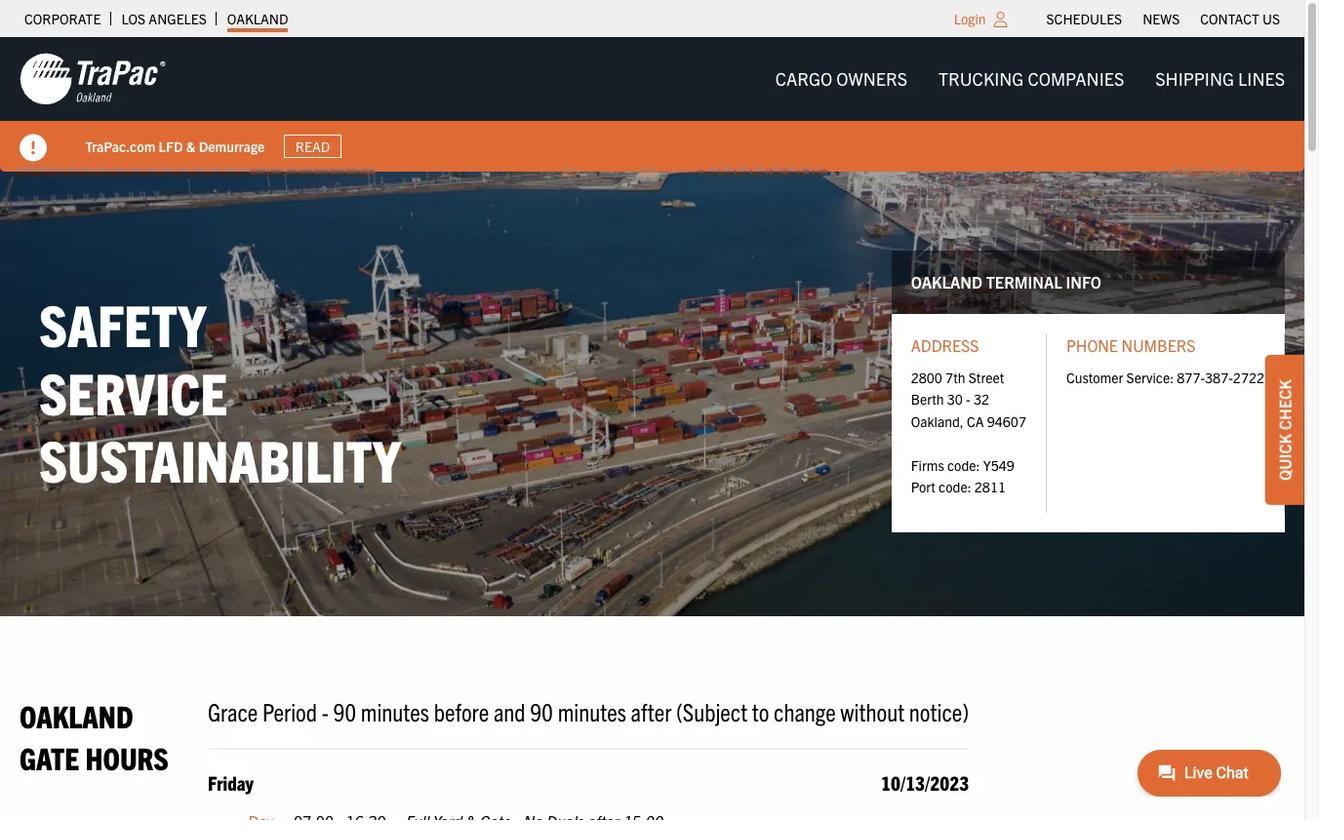 Task type: describe. For each thing, give the bounding box(es) containing it.
2811
[[974, 478, 1006, 496]]

service
[[39, 356, 228, 427]]

1 vertical spatial code:
[[939, 478, 971, 496]]

los angeles link
[[121, 5, 207, 32]]

info
[[1066, 272, 1101, 291]]

- inside 2800 7th street berth 30 - 32 oakland, ca 94607
[[966, 391, 971, 408]]

contact
[[1200, 10, 1259, 27]]

trapac.com
[[86, 137, 156, 155]]

trucking
[[939, 67, 1024, 90]]

94607
[[987, 412, 1026, 430]]

customer
[[1066, 369, 1123, 386]]

2800 7th street berth 30 - 32 oakland, ca 94607
[[911, 369, 1026, 430]]

menu bar containing schedules
[[1036, 5, 1290, 32]]

light image
[[994, 12, 1007, 27]]

menu bar containing cargo owners
[[760, 59, 1300, 99]]

cargo owners
[[775, 67, 907, 90]]

2 90 from the left
[[530, 696, 553, 727]]

1 vertical spatial -
[[322, 696, 329, 727]]

address
[[911, 336, 979, 355]]

berth
[[911, 391, 944, 408]]

gate
[[20, 739, 79, 777]]

quick
[[1275, 433, 1295, 480]]

7th
[[945, 369, 965, 386]]

&
[[187, 137, 196, 155]]

shipping
[[1155, 67, 1234, 90]]

32
[[974, 391, 989, 408]]

before
[[434, 696, 489, 727]]

oakland terminal info
[[911, 272, 1101, 291]]

oakland for oakland gate hours
[[20, 697, 133, 735]]

oakland gate hours
[[20, 697, 169, 777]]

solid image
[[20, 135, 47, 162]]

friday
[[208, 771, 253, 795]]

y549
[[983, 456, 1014, 474]]

cargo
[[775, 67, 832, 90]]

2 minutes from the left
[[558, 696, 626, 727]]

check
[[1275, 379, 1295, 430]]

quick check link
[[1265, 355, 1304, 505]]

lines
[[1238, 67, 1285, 90]]

customer service: 877-387-2722
[[1066, 369, 1264, 386]]

387-
[[1205, 369, 1233, 386]]

safety
[[39, 288, 206, 359]]

without
[[840, 696, 905, 727]]

los
[[121, 10, 146, 27]]

2722
[[1233, 369, 1264, 386]]

login
[[954, 10, 986, 27]]

demurrage
[[199, 137, 265, 155]]

to
[[752, 696, 769, 727]]

trapac.com lfd & demurrage
[[86, 137, 265, 155]]

schedules
[[1046, 10, 1122, 27]]

companies
[[1028, 67, 1124, 90]]

grace
[[208, 696, 258, 727]]

30
[[947, 391, 963, 408]]

cargo owners link
[[760, 59, 923, 99]]

trucking companies link
[[923, 59, 1140, 99]]

los angeles
[[121, 10, 207, 27]]



Task type: vqa. For each thing, say whether or not it's contained in the screenshot.
7th
yes



Task type: locate. For each thing, give the bounding box(es) containing it.
read link
[[285, 134, 342, 158]]

schedules link
[[1046, 5, 1122, 32]]

2 vertical spatial oakland
[[20, 697, 133, 735]]

0 vertical spatial menu bar
[[1036, 5, 1290, 32]]

0 horizontal spatial oakland
[[20, 697, 133, 735]]

trucking companies
[[939, 67, 1124, 90]]

owners
[[836, 67, 907, 90]]

877-
[[1177, 369, 1205, 386]]

banner containing cargo owners
[[0, 37, 1319, 172]]

menu bar
[[1036, 5, 1290, 32], [760, 59, 1300, 99]]

code: right port
[[939, 478, 971, 496]]

safety service sustainability
[[39, 288, 401, 495]]

0 vertical spatial oakland
[[227, 10, 288, 27]]

sustainability
[[39, 424, 401, 495]]

news link
[[1143, 5, 1180, 32]]

90 right and
[[530, 696, 553, 727]]

oakland,
[[911, 412, 964, 430]]

oakland for oakland
[[227, 10, 288, 27]]

after
[[631, 696, 671, 727]]

1 horizontal spatial -
[[966, 391, 971, 408]]

1 90 from the left
[[333, 696, 356, 727]]

read
[[296, 138, 330, 155]]

shipping lines link
[[1140, 59, 1300, 99]]

oakland right "angeles"
[[227, 10, 288, 27]]

login link
[[954, 10, 986, 27]]

oakland inside oakland gate hours
[[20, 697, 133, 735]]

10/13/2023
[[881, 771, 969, 795]]

street
[[968, 369, 1004, 386]]

corporate link
[[24, 5, 101, 32]]

- right period
[[322, 696, 329, 727]]

angeles
[[149, 10, 207, 27]]

numbers
[[1122, 336, 1195, 355]]

1 horizontal spatial oakland
[[227, 10, 288, 27]]

2800
[[911, 369, 942, 386]]

banner
[[0, 37, 1319, 172]]

phone
[[1066, 336, 1118, 355]]

code:
[[947, 456, 980, 474], [939, 478, 971, 496]]

news
[[1143, 10, 1180, 27]]

firms code:  y549 port code:  2811
[[911, 456, 1014, 496]]

oakland
[[227, 10, 288, 27], [911, 272, 983, 291], [20, 697, 133, 735]]

90
[[333, 696, 356, 727], [530, 696, 553, 727]]

lfd
[[159, 137, 184, 155]]

contact us link
[[1200, 5, 1280, 32]]

90 right period
[[333, 696, 356, 727]]

0 vertical spatial -
[[966, 391, 971, 408]]

phone numbers
[[1066, 336, 1195, 355]]

oakland up address
[[911, 272, 983, 291]]

menu bar up shipping
[[1036, 5, 1290, 32]]

0 horizontal spatial minutes
[[361, 696, 429, 727]]

- left 32 on the right top of page
[[966, 391, 971, 408]]

1 vertical spatial oakland
[[911, 272, 983, 291]]

minutes left before
[[361, 696, 429, 727]]

terminal
[[986, 272, 1062, 291]]

port
[[911, 478, 935, 496]]

1 vertical spatial menu bar
[[760, 59, 1300, 99]]

firms
[[911, 456, 944, 474]]

us
[[1262, 10, 1280, 27]]

0 horizontal spatial 90
[[333, 696, 356, 727]]

shipping lines
[[1155, 67, 1285, 90]]

1 minutes from the left
[[361, 696, 429, 727]]

-
[[966, 391, 971, 408], [322, 696, 329, 727]]

oakland link
[[227, 5, 288, 32]]

grace period - 90 minutes before and 90 minutes after (subject to change without notice)
[[208, 696, 969, 727]]

period
[[262, 696, 317, 727]]

oakland for oakland terminal info
[[911, 272, 983, 291]]

2 horizontal spatial oakland
[[911, 272, 983, 291]]

0 vertical spatial code:
[[947, 456, 980, 474]]

quick check
[[1275, 379, 1295, 480]]

1 horizontal spatial minutes
[[558, 696, 626, 727]]

1 horizontal spatial 90
[[530, 696, 553, 727]]

(subject
[[676, 696, 747, 727]]

hours
[[85, 739, 169, 777]]

minutes
[[361, 696, 429, 727], [558, 696, 626, 727]]

code: up 2811
[[947, 456, 980, 474]]

ca
[[967, 412, 984, 430]]

0 horizontal spatial -
[[322, 696, 329, 727]]

oakland image
[[20, 52, 166, 106]]

notice)
[[909, 696, 969, 727]]

oakland up 'gate'
[[20, 697, 133, 735]]

corporate
[[24, 10, 101, 27]]

change
[[774, 696, 836, 727]]

menu bar down light icon
[[760, 59, 1300, 99]]

minutes left after
[[558, 696, 626, 727]]

service:
[[1126, 369, 1174, 386]]

contact us
[[1200, 10, 1280, 27]]

and
[[494, 696, 525, 727]]



